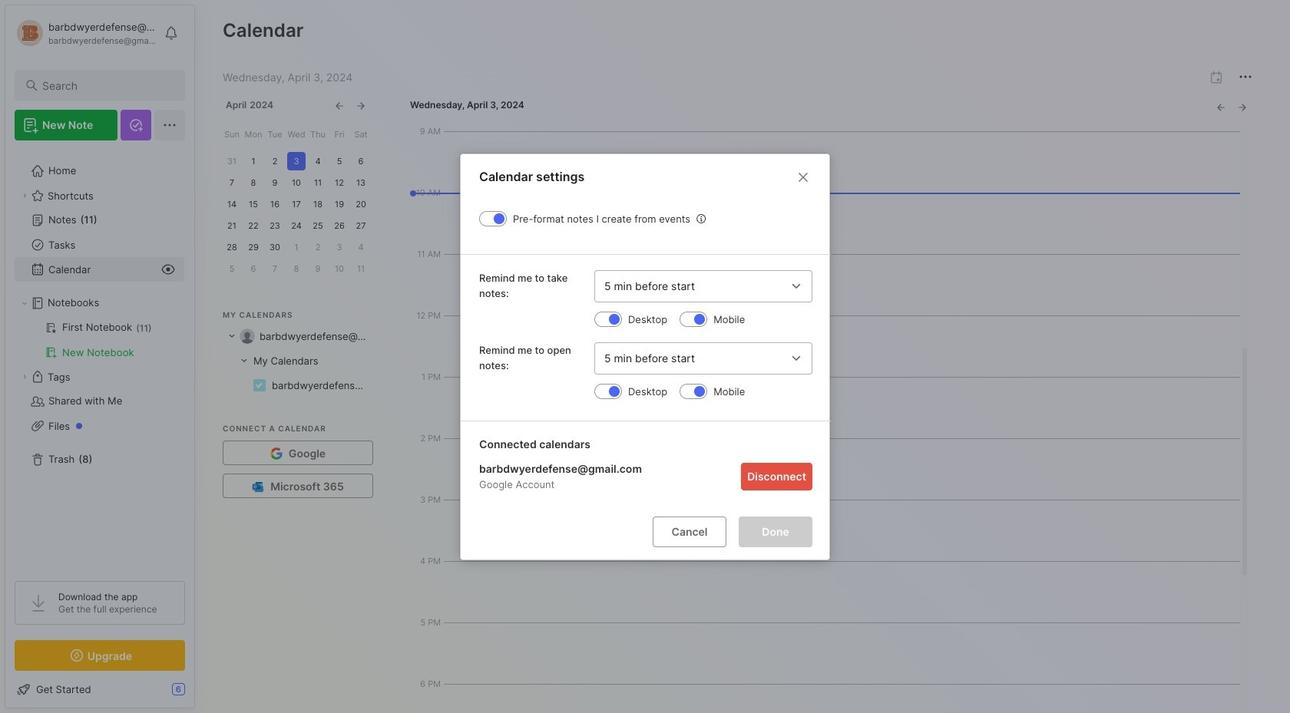 Task type: vqa. For each thing, say whether or not it's contained in the screenshot.
topmost cell
yes



Task type: locate. For each thing, give the bounding box(es) containing it.
cell for 3rd row from the top of the page
[[272, 378, 370, 393]]

Note open text field
[[605, 352, 786, 365]]

row down arrow image
[[223, 373, 370, 398]]

row up arrow image
[[223, 324, 370, 349]]

arrow image
[[240, 356, 249, 365]]

cell
[[260, 329, 370, 344], [249, 353, 318, 369], [272, 378, 370, 393]]

none search field inside main element
[[42, 76, 171, 94]]

row up select3186 checkbox
[[223, 349, 370, 373]]

Search text field
[[42, 78, 171, 93]]

1 vertical spatial cell
[[249, 353, 318, 369]]

group
[[15, 316, 184, 365]]

2 vertical spatial cell
[[272, 378, 370, 393]]

grid
[[223, 324, 370, 398]]

expand notebooks image
[[20, 299, 29, 308]]

tree inside main element
[[5, 150, 194, 568]]

None search field
[[42, 76, 171, 94]]

row
[[223, 324, 370, 349], [223, 349, 370, 373], [223, 373, 370, 398]]

row group
[[223, 349, 370, 398]]

2 row from the top
[[223, 349, 370, 373]]

3 row from the top
[[223, 373, 370, 398]]

tree
[[5, 150, 194, 568]]



Task type: describe. For each thing, give the bounding box(es) containing it.
arrow image
[[227, 332, 237, 341]]

group inside main element
[[15, 316, 184, 365]]

main element
[[0, 0, 200, 714]]

A11y.calendar.noteCreateOption text field
[[605, 280, 786, 293]]

close image
[[794, 168, 813, 186]]

cell for second row from the bottom of the page
[[249, 353, 318, 369]]

0 vertical spatial cell
[[260, 329, 370, 344]]

Note open field
[[595, 342, 813, 374]]

Select3186 checkbox
[[254, 379, 266, 392]]

1 row from the top
[[223, 324, 370, 349]]

expand tags image
[[20, 373, 29, 382]]

A11y.calendar.noteCreateOption field
[[595, 270, 813, 302]]



